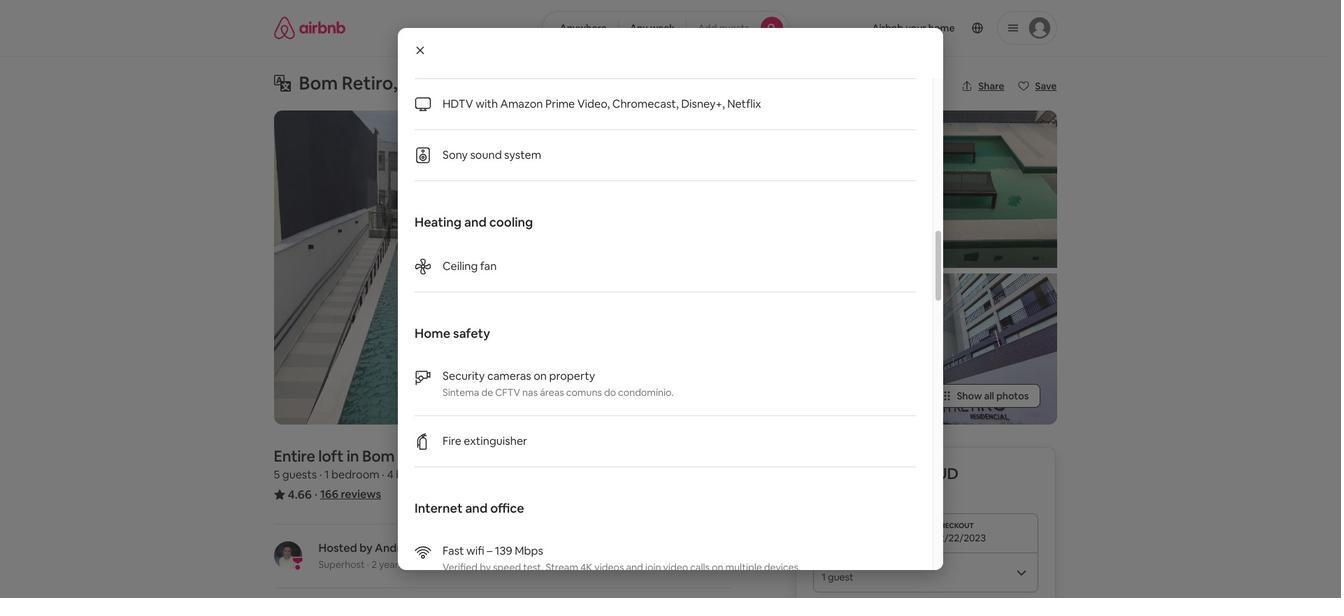 Task type: vqa. For each thing, say whether or not it's contained in the screenshot.
first nights from the right
no



Task type: locate. For each thing, give the bounding box(es) containing it.
calls
[[691, 561, 710, 574]]

home safety
[[415, 325, 490, 341]]

0 vertical spatial bom
[[299, 71, 338, 95]]

$351 aud $232 aud
[[814, 464, 959, 483]]

bom up 4
[[362, 446, 395, 466]]

and
[[464, 214, 487, 230], [465, 500, 488, 516], [626, 561, 643, 574]]

brazil
[[447, 446, 485, 466]]

guests right the add
[[719, 22, 750, 34]]

· left 4
[[382, 467, 385, 482]]

1 vertical spatial by
[[480, 561, 491, 574]]

andré
[[375, 541, 408, 555]]

extinguisher
[[464, 434, 528, 448]]

and for office
[[465, 500, 488, 516]]

save button
[[1013, 74, 1063, 98]]

guests inside button
[[719, 22, 750, 34]]

1 horizontal spatial guests
[[719, 22, 750, 34]]

1 horizontal spatial on
[[712, 561, 724, 574]]

1 vertical spatial list
[[415, 353, 916, 467]]

de
[[482, 386, 493, 399]]

show
[[957, 390, 983, 402]]

property
[[550, 369, 595, 383]]

sony
[[443, 148, 468, 162]]

by
[[360, 541, 373, 555], [480, 561, 491, 574]]

· left '2'
[[367, 558, 369, 571]]

2 1 from the left
[[429, 467, 434, 482]]

1 list from the top
[[415, 28, 916, 181]]

and left cooling
[[464, 214, 487, 230]]

profile element
[[806, 0, 1057, 56]]

any week button
[[618, 11, 687, 45]]

1 down loft
[[325, 467, 329, 482]]

fire
[[443, 434, 462, 448]]

by up '2'
[[360, 541, 373, 555]]

anywhere
[[560, 22, 607, 34]]

condomínio.
[[618, 386, 674, 399]]

on up nas
[[534, 369, 547, 383]]

beds
[[396, 467, 422, 482]]

on right calls
[[712, 561, 724, 574]]

ceiling
[[443, 259, 478, 274]]

166 reviews link
[[320, 487, 381, 502]]

on inside security cameras on property sintema de cftv nas áreas comuns do condomínio.
[[534, 369, 547, 383]]

4.66
[[288, 487, 312, 502]]

1 vertical spatial on
[[712, 561, 724, 574]]

None search field
[[542, 11, 789, 45]]

by inside fast wifi – 139 mbps verified by speed test. stream 4k videos and join video calls on multiple devices.
[[480, 561, 491, 574]]

1 left bath
[[429, 467, 434, 482]]

0 vertical spatial by
[[360, 541, 373, 555]]

add guests button
[[686, 11, 789, 45]]

0 horizontal spatial bom
[[299, 71, 338, 95]]

share button
[[956, 74, 1011, 98]]

1
[[325, 467, 329, 482], [429, 467, 434, 482]]

video,
[[578, 97, 610, 111]]

host profile picture image
[[274, 541, 302, 569]]

0 vertical spatial guests
[[719, 22, 750, 34]]

1 vertical spatial guests
[[282, 467, 317, 482]]

1 1 from the left
[[325, 467, 329, 482]]

wifi
[[467, 544, 485, 558]]

2 vertical spatial and
[[626, 561, 643, 574]]

piscina deck molhado. image
[[867, 111, 1057, 268]]

bom right automatically translated title: bom retiro, expo center norte, allianz stadium. image
[[299, 71, 338, 95]]

0 vertical spatial list
[[415, 28, 916, 181]]

reviews
[[341, 487, 381, 502]]

guests inside "entire loft in bom retiro, brazil 5 guests · 1 bedroom · 4 beds · 1 bath"
[[282, 467, 317, 482]]

bom retiro, expo center norte, allianz stadium.
[[299, 71, 706, 95]]

and inside fast wifi – 139 mbps verified by speed test. stream 4k videos and join video calls on multiple devices.
[[626, 561, 643, 574]]

video
[[664, 561, 688, 574]]

áreas
[[540, 386, 564, 399]]

videos
[[595, 561, 624, 574]]

netflix
[[728, 97, 762, 111]]

guests down entire
[[282, 467, 317, 482]]

center
[[449, 71, 508, 95]]

entire loft in bom retiro, brazil 5 guests · 1 bedroom · 4 beds · 1 bath
[[274, 446, 485, 482]]

verified
[[443, 561, 478, 574]]

hosted by andré superhost · 2 years hosting
[[319, 541, 439, 571]]

1 horizontal spatial 1
[[429, 467, 434, 482]]

loft
[[319, 446, 344, 466]]

1 horizontal spatial by
[[480, 561, 491, 574]]

chromecast,
[[613, 97, 679, 111]]

retiro, up the beds
[[398, 446, 444, 466]]

and left join
[[626, 561, 643, 574]]

by down –
[[480, 561, 491, 574]]

comuns
[[567, 386, 602, 399]]

bom
[[299, 71, 338, 95], [362, 446, 395, 466]]

show all photos button
[[929, 384, 1041, 408]]

–
[[487, 544, 493, 558]]

with
[[476, 97, 498, 111]]

0 vertical spatial on
[[534, 369, 547, 383]]

2 list from the top
[[415, 353, 916, 467]]

4k
[[581, 561, 593, 574]]

week
[[650, 22, 675, 34]]

· left 166
[[315, 487, 318, 502]]

12/22/2023 button
[[814, 513, 1039, 553]]

0 horizontal spatial guests
[[282, 467, 317, 482]]

test.
[[523, 561, 544, 574]]

any
[[630, 22, 648, 34]]

what this place offers dialog
[[398, 0, 944, 598]]

do
[[604, 386, 616, 399]]

automatically translated title: bom retiro, expo center norte, allianz stadium. image
[[274, 75, 291, 92]]

0 horizontal spatial on
[[534, 369, 547, 383]]

and for cooling
[[464, 214, 487, 230]]

hosting
[[405, 558, 439, 571]]

and left office
[[465, 500, 488, 516]]

12/22/2023
[[935, 532, 986, 544]]

in
[[347, 446, 359, 466]]

1 vertical spatial bom
[[362, 446, 395, 466]]

retiro, left "expo"
[[342, 71, 398, 95]]

add
[[698, 22, 717, 34]]

1 vertical spatial retiro,
[[398, 446, 444, 466]]

0 horizontal spatial 1
[[325, 467, 329, 482]]

0 horizontal spatial by
[[360, 541, 373, 555]]

0 vertical spatial and
[[464, 214, 487, 230]]

photos
[[997, 390, 1029, 402]]

show all photos
[[957, 390, 1029, 402]]

cooling
[[489, 214, 533, 230]]

1 horizontal spatial bom
[[362, 446, 395, 466]]

sofá bi cama, acomoda duas pessoas. image
[[671, 273, 862, 425]]

list
[[415, 28, 916, 181], [415, 353, 916, 467]]

home
[[415, 325, 451, 341]]

speed
[[493, 561, 521, 574]]

amazon
[[501, 97, 543, 111]]

bedroom
[[332, 467, 380, 482]]

1 vertical spatial and
[[465, 500, 488, 516]]



Task type: describe. For each thing, give the bounding box(es) containing it.
· inside hosted by andré superhost · 2 years hosting
[[367, 558, 369, 571]]

multiple
[[726, 561, 762, 574]]

save
[[1036, 80, 1057, 92]]

prime
[[546, 97, 575, 111]]

· down loft
[[319, 467, 322, 482]]

safety
[[453, 325, 490, 341]]

bom retiro, expo center norte, allianz stadium. image 5 image
[[867, 273, 1057, 425]]

expo
[[402, 71, 445, 95]]

internet and office
[[415, 500, 525, 516]]

· right the beds
[[424, 467, 427, 482]]

sound
[[470, 148, 502, 162]]

stream
[[546, 561, 579, 574]]

sintema
[[443, 386, 479, 399]]

fan
[[480, 259, 497, 274]]

2
[[372, 558, 377, 571]]

list containing hdtv with amazon prime video, chromecast, disney+, netflix
[[415, 28, 916, 181]]

heating
[[415, 214, 462, 230]]

hosted
[[319, 541, 357, 555]]

security
[[443, 369, 485, 383]]

fast
[[443, 544, 464, 558]]

piscina. image
[[671, 111, 862, 268]]

all
[[985, 390, 995, 402]]

share
[[979, 80, 1005, 92]]

list containing security cameras on property
[[415, 353, 916, 467]]

$351 aud
[[814, 464, 884, 483]]

anywhere button
[[542, 11, 619, 45]]

nas
[[523, 386, 538, 399]]

years
[[379, 558, 403, 571]]

166
[[320, 487, 339, 502]]

cftv
[[495, 386, 521, 399]]

fast wifi – 139 mbps verified by speed test. stream 4k videos and join video calls on multiple devices.
[[443, 544, 801, 574]]

add guests
[[698, 22, 750, 34]]

fire extinguisher
[[443, 434, 528, 448]]

disney+,
[[681, 97, 725, 111]]

sony sound system
[[443, 148, 542, 162]]

security cameras on property sintema de cftv nas áreas comuns do condomínio.
[[443, 369, 674, 399]]

4.66 · 166 reviews
[[288, 487, 381, 502]]

0 vertical spatial retiro,
[[342, 71, 398, 95]]

any week
[[630, 22, 675, 34]]

mbps
[[515, 544, 543, 558]]

· inside 4.66 · 166 reviews
[[315, 487, 318, 502]]

system
[[504, 148, 542, 162]]

$232 aud
[[887, 464, 959, 483]]

ceiling fan
[[443, 259, 497, 274]]

4
[[387, 467, 394, 482]]

norte,
[[512, 71, 567, 95]]

hdtv
[[443, 97, 473, 111]]

join
[[646, 561, 661, 574]]

by inside hosted by andré superhost · 2 years hosting
[[360, 541, 373, 555]]

internet
[[415, 500, 463, 516]]

cameras
[[488, 369, 531, 383]]

retiro, inside "entire loft in bom retiro, brazil 5 guests · 1 bedroom · 4 beds · 1 bath"
[[398, 446, 444, 466]]

on inside fast wifi – 139 mbps verified by speed test. stream 4k videos and join video calls on multiple devices.
[[712, 561, 724, 574]]

stadium.
[[631, 71, 706, 95]]

allianz
[[570, 71, 627, 95]]

entire
[[274, 446, 315, 466]]

bom inside "entire loft in bom retiro, brazil 5 guests · 1 bedroom · 4 beds · 1 bath"
[[362, 446, 395, 466]]

bath
[[436, 467, 460, 482]]

devices.
[[765, 561, 801, 574]]

heating and cooling
[[415, 214, 533, 230]]

hdtv with amazon prime video, chromecast, disney+, netflix
[[443, 97, 762, 111]]

office
[[490, 500, 525, 516]]

piscina raiada. image
[[274, 111, 666, 425]]

none search field containing anywhere
[[542, 11, 789, 45]]

139
[[495, 544, 513, 558]]

superhost
[[319, 558, 365, 571]]



